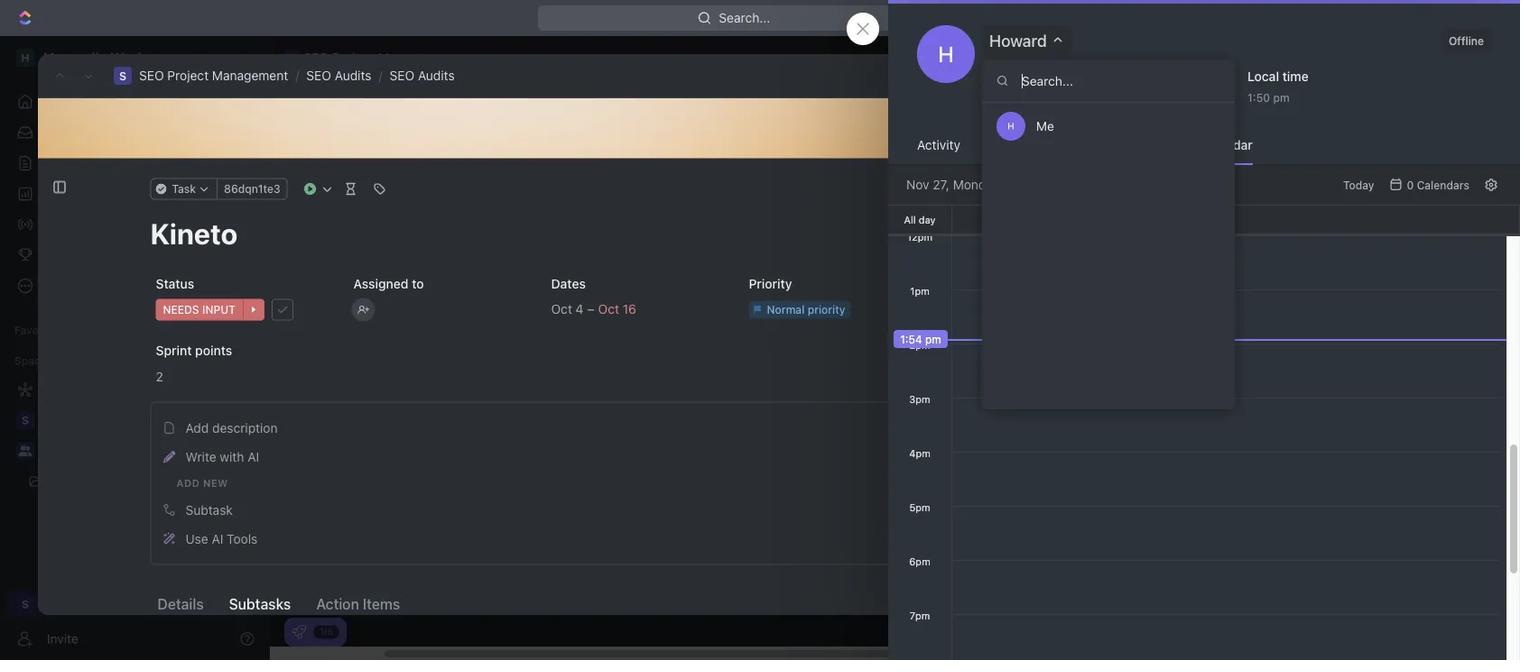 Task type: describe. For each thing, give the bounding box(es) containing it.
items
[[363, 596, 400, 613]]

sprint inside task sidebar content "section"
[[1154, 317, 1185, 330]]

overview
[[337, 167, 393, 182]]

changed sprint points from - to 2
[[1104, 317, 1277, 330]]

share
[[1263, 68, 1297, 83]]

all
[[1120, 397, 1133, 412]]

task
[[1171, 172, 1192, 185]]

tasks
[[1475, 328, 1502, 341]]

me
[[1036, 119, 1054, 134]]

page
[[1324, 397, 1349, 410]]

review
[[1262, 274, 1298, 287]]

seo inside sidebar navigation
[[43, 597, 69, 612]]

all day
[[904, 214, 936, 226]]

overview link
[[333, 162, 393, 188]]

dates
[[551, 276, 586, 291]]

seo project management, , element for seo project management link to the top
[[114, 67, 132, 85]]

invite
[[47, 632, 78, 647]]

client review
[[1226, 274, 1301, 287]]

my
[[989, 138, 1007, 153]]

dashboards link
[[7, 180, 253, 209]]

created
[[1107, 172, 1146, 185]]

team
[[43, 444, 75, 459]]

today button
[[1336, 174, 1382, 196]]

client
[[1229, 274, 1259, 287]]

subtask
[[186, 503, 233, 518]]

s seo project management
[[289, 50, 456, 65]]

goals link
[[7, 241, 253, 270]]

dashboards
[[43, 186, 113, 201]]

2 audits from the left
[[418, 68, 455, 83]]

meta
[[1338, 603, 1363, 616]]

seo project management inside sidebar navigation
[[43, 597, 196, 612]]

new button
[[1366, 4, 1429, 32]]

1/5
[[320, 627, 333, 637]]

2pm
[[909, 339, 930, 351]]

add description button
[[157, 414, 920, 443]]

1 vertical spatial seo project management link
[[43, 590, 249, 619]]

goals
[[43, 248, 76, 263]]

normal
[[1195, 245, 1235, 258]]

new for add new
[[203, 478, 228, 490]]

points
[[195, 343, 232, 358]]

description...
[[1013, 91, 1080, 104]]

action items button
[[309, 589, 407, 621]]

seo project management / seo audits / seo audits
[[139, 68, 455, 83]]

descriptions
[[1366, 603, 1428, 616]]

2
[[1271, 317, 1277, 330]]

s inside s seo project management
[[289, 52, 296, 63]]

spaces
[[14, 355, 53, 367]]

0 vertical spatial seo project management
[[313, 108, 612, 138]]

use ai tools button
[[157, 525, 920, 554]]

project up seo project management / seo audits / seo audits
[[332, 50, 374, 65]]

tools
[[227, 532, 258, 547]]

docs
[[43, 156, 73, 171]]

automations button
[[1385, 44, 1479, 71]]

changed
[[1107, 317, 1151, 330]]

my work
[[989, 138, 1041, 153]]

on
[[1193, 70, 1206, 82]]

0 vertical spatial h
[[938, 42, 954, 67]]

task sidebar content section
[[1048, 98, 1427, 616]]

search button
[[1208, 162, 1278, 188]]

action items
[[316, 596, 400, 613]]

subtask button
[[157, 496, 920, 525]]

home page
[[1291, 397, 1349, 410]]

subtasks button
[[222, 589, 298, 621]]

sidebar navigation
[[0, 36, 270, 661]]

1 seo audits link from the left
[[306, 68, 371, 83]]

don't
[[1085, 187, 1113, 200]]

Edit task name text field
[[150, 216, 927, 251]]

1 vertical spatial by
[[1283, 327, 1295, 340]]

unscheduled
[[1259, 288, 1331, 302]]

buzzmarket
[[1291, 500, 1350, 513]]

offline
[[1449, 34, 1484, 47]]

hide button
[[1473, 250, 1508, 271]]

new for add new meta descriptions
[[1314, 603, 1335, 616]]

update
[[1074, 397, 1117, 412]]

priority
[[749, 276, 792, 291]]

home for home page
[[1291, 397, 1321, 410]]

1:50
[[1248, 91, 1270, 104]]

points
[[1188, 317, 1219, 330]]

4pm
[[909, 448, 930, 459]]

management inside tree
[[118, 597, 196, 612]]

oct for buzzmarket
[[1461, 501, 1478, 513]]

search...
[[719, 10, 770, 25]]

oct for home page
[[1461, 398, 1478, 410]]

inbox
[[43, 125, 75, 140]]

7pm
[[910, 610, 930, 622]]

add new
[[176, 478, 228, 490]]

1 vertical spatial h
[[1008, 121, 1014, 131]]

description
[[212, 421, 278, 436]]

add new meta descriptions
[[1291, 603, 1428, 616]]

reply button
[[1362, 435, 1406, 457]]

1 audits from the left
[[335, 68, 371, 83]]

day
[[919, 214, 936, 226]]

31
[[1481, 501, 1492, 513]]

2 seo audits link from the left
[[390, 68, 455, 83]]

upgrade link
[[1273, 5, 1359, 31]]

assigned
[[353, 276, 409, 291]]

created
[[1149, 70, 1190, 82]]

time
[[1283, 69, 1309, 84]]

ai inside 'use ai tools' button
[[212, 532, 223, 547]]

local
[[1248, 69, 1279, 84]]

write with ai button
[[157, 443, 920, 472]]



Task type: locate. For each thing, give the bounding box(es) containing it.
add for add description
[[186, 421, 209, 436]]

#32xmwqh (you don't have access)
[[1085, 172, 1336, 200]]

add down role
[[989, 91, 1010, 104]]

new up subtask
[[203, 478, 228, 490]]

pm
[[1273, 91, 1290, 104]]

local time 1:50 pm
[[1248, 69, 1309, 104]]

tree containing team space
[[7, 376, 253, 661]]

favorites button
[[7, 320, 69, 341]]

0 vertical spatial home
[[43, 94, 78, 109]]

add inside button
[[186, 421, 209, 436]]

s
[[289, 52, 296, 63], [119, 70, 126, 82], [22, 598, 29, 611]]

by right 2 at the right top
[[1283, 327, 1295, 340]]

tree inside sidebar navigation
[[7, 376, 253, 661]]

share button
[[1252, 61, 1308, 90]]

tree
[[7, 376, 253, 661]]

pencil image
[[163, 451, 175, 463]]

add left meta
[[1291, 603, 1311, 616]]

1 vertical spatial nov
[[1465, 604, 1484, 616]]

2 vertical spatial seo project management, , element
[[16, 596, 34, 614]]

favorites
[[14, 324, 62, 337]]

2 vertical spatial to
[[1257, 317, 1268, 330]]

0 vertical spatial by
[[1195, 172, 1208, 185]]

project inside sidebar navigation
[[72, 597, 114, 612]]

this
[[1149, 172, 1168, 185]]

h up my work
[[1008, 121, 1014, 131]]

1 horizontal spatial sprint
[[1154, 317, 1185, 330]]

seo project management, , element
[[285, 51, 300, 65], [114, 67, 132, 85], [16, 596, 34, 614]]

1 vertical spatial home
[[1291, 397, 1321, 410]]

add description... button
[[982, 87, 1101, 108]]

1 horizontal spatial s
[[119, 70, 126, 82]]

0 vertical spatial sprint
[[1154, 317, 1185, 330]]

h left howard
[[938, 42, 954, 67]]

home
[[43, 94, 78, 109], [1291, 397, 1321, 410]]

52
[[1458, 328, 1472, 341]]

team space
[[43, 444, 115, 459]]

all
[[904, 214, 916, 226]]

1 vertical spatial sprint
[[156, 343, 192, 358]]

seo project management, , element inside sidebar navigation
[[16, 596, 34, 614]]

management
[[378, 50, 456, 65], [212, 68, 288, 83], [455, 108, 606, 138], [118, 597, 196, 612]]

add description
[[186, 421, 278, 436]]

1 vertical spatial new
[[1314, 603, 1335, 616]]

s inside navigation
[[22, 598, 29, 611]]

1 vertical spatial seo project management
[[43, 597, 196, 612]]

0 vertical spatial new
[[203, 478, 228, 490]]

add for add new
[[176, 478, 200, 490]]

1 horizontal spatial audits
[[418, 68, 455, 83]]

1
[[1099, 440, 1104, 452]]

1 horizontal spatial nov
[[1465, 604, 1484, 616]]

2 horizontal spatial s
[[289, 52, 296, 63]]

seo project management link
[[139, 68, 288, 83], [43, 590, 249, 619]]

sprint
[[1154, 317, 1185, 330], [156, 343, 192, 358]]

86dqn1te3
[[224, 183, 280, 196]]

0 vertical spatial s
[[289, 52, 296, 63]]

1 oct from the top
[[1461, 398, 1478, 410]]

seo project management link up home link
[[139, 68, 288, 83]]

add inside "role add description..."
[[989, 91, 1010, 104]]

ai inside write with ai button
[[248, 450, 259, 464]]

0 horizontal spatial home
[[43, 94, 78, 109]]

status
[[156, 276, 194, 291]]

nov
[[1209, 70, 1229, 82], [1465, 604, 1484, 616]]

oct 18
[[1461, 398, 1492, 410]]

home left page
[[1291, 397, 1321, 410]]

copying
[[1211, 172, 1251, 185]]

0 horizontal spatial by
[[1195, 172, 1208, 185]]

seo project management link down use
[[43, 590, 249, 619]]

0 horizontal spatial new
[[203, 478, 228, 490]]

home for home
[[43, 94, 78, 109]]

oct left 18
[[1461, 398, 1478, 410]]

sort
[[1259, 327, 1280, 340]]

s for the bottommost seo project management link
[[22, 598, 29, 611]]

1 horizontal spatial seo project management, , element
[[114, 67, 132, 85]]

0 vertical spatial seo project management link
[[139, 68, 288, 83]]

oct
[[1461, 398, 1478, 410], [1461, 501, 1478, 513]]

52 tasks
[[1458, 328, 1502, 341]]

add down write
[[176, 478, 200, 490]]

1 / from the left
[[295, 68, 299, 83]]

(you
[[1313, 172, 1336, 185]]

new
[[203, 478, 228, 490], [1314, 603, 1335, 616]]

nov left '27' at the top
[[1209, 70, 1229, 82]]

1 horizontal spatial seo project management
[[313, 108, 612, 138]]

activity
[[917, 138, 961, 153]]

0 horizontal spatial audits
[[335, 68, 371, 83]]

by right task in the top right of the page
[[1195, 172, 1208, 185]]

by inside task sidebar content "section"
[[1195, 172, 1208, 185]]

2 horizontal spatial to
[[1257, 317, 1268, 330]]

2 / from the left
[[379, 68, 382, 83]]

-
[[1249, 317, 1254, 330]]

oct 31
[[1461, 501, 1492, 513]]

reply
[[1369, 440, 1398, 452]]

pulse link
[[7, 210, 253, 239]]

2 oct from the top
[[1461, 501, 1478, 513]]

audits
[[335, 68, 371, 83], [418, 68, 455, 83]]

0 vertical spatial oct
[[1461, 398, 1478, 410]]

assigned to
[[353, 276, 424, 291]]

nov left 7
[[1465, 604, 1484, 616]]

created this task by copying
[[1104, 172, 1254, 185]]

0 vertical spatial to
[[1229, 216, 1243, 228]]

home inside sidebar navigation
[[43, 94, 78, 109]]

Search... text field
[[982, 60, 1235, 103]]

use ai tools
[[186, 532, 258, 547]]

1 horizontal spatial home
[[1291, 397, 1321, 410]]

project up home link
[[167, 68, 209, 83]]

0 vertical spatial ai
[[248, 450, 259, 464]]

0 horizontal spatial h
[[938, 42, 954, 67]]

0 horizontal spatial seo project management, , element
[[16, 596, 34, 614]]

0 horizontal spatial seo audits link
[[306, 68, 371, 83]]

1 vertical spatial s
[[119, 70, 126, 82]]

to right -
[[1257, 317, 1268, 330]]

ai right with at left
[[248, 450, 259, 464]]

new left meta
[[1314, 603, 1335, 616]]

project up overview
[[368, 108, 450, 138]]

sprint left 'points'
[[156, 343, 192, 358]]

2 vertical spatial s
[[22, 598, 29, 611]]

2 horizontal spatial seo project management, , element
[[285, 51, 300, 65]]

docs link
[[7, 149, 253, 178]]

user group image
[[19, 446, 32, 457]]

1 horizontal spatial ai
[[248, 450, 259, 464]]

onboarding checklist button image
[[292, 626, 306, 640]]

0 horizontal spatial to
[[412, 276, 424, 291]]

0 vertical spatial seo project management, , element
[[285, 51, 300, 65]]

overdue
[[1345, 288, 1391, 302]]

to
[[1229, 216, 1243, 228], [412, 276, 424, 291], [1257, 317, 1268, 330]]

howard button
[[982, 25, 1072, 56], [982, 25, 1072, 56]]

add for add new meta descriptions
[[1291, 603, 1311, 616]]

oct left 31
[[1461, 501, 1478, 513]]

to right assigned at the left top of the page
[[412, 276, 424, 291]]

onboarding checklist button element
[[292, 626, 306, 640]]

0 horizontal spatial /
[[295, 68, 299, 83]]

have
[[1116, 187, 1142, 200]]

1 vertical spatial oct
[[1461, 501, 1478, 513]]

0 horizontal spatial sprint
[[156, 343, 192, 358]]

1 horizontal spatial to
[[1229, 216, 1243, 228]]

0 horizontal spatial ai
[[212, 532, 223, 547]]

add up write
[[186, 421, 209, 436]]

role add description...
[[989, 69, 1080, 104]]

0 horizontal spatial nov
[[1209, 70, 1229, 82]]

mins
[[1377, 172, 1401, 185]]

7
[[1486, 604, 1492, 616]]

by
[[1195, 172, 1208, 185], [1283, 327, 1295, 340]]

created on nov 27
[[1149, 70, 1245, 82]]

1 horizontal spatial /
[[379, 68, 382, 83]]

1 vertical spatial ai
[[212, 532, 223, 547]]

/
[[295, 68, 299, 83], [379, 68, 382, 83]]

checklists
[[1137, 397, 1195, 412]]

0 horizontal spatial seo project management
[[43, 597, 196, 612]]

⌘k
[[903, 10, 922, 25]]

upgrade
[[1298, 10, 1350, 25]]

action
[[316, 596, 359, 613]]

project up invite
[[72, 597, 114, 612]]

ai right use
[[212, 532, 223, 547]]

#32xmwqh
[[1254, 172, 1310, 185]]

home up inbox
[[43, 94, 78, 109]]

1 horizontal spatial seo audits link
[[390, 68, 455, 83]]

sort by
[[1259, 327, 1295, 340]]

sprint left points
[[1154, 317, 1185, 330]]

1 horizontal spatial new
[[1314, 603, 1335, 616]]

0 horizontal spatial s
[[22, 598, 29, 611]]

seo project management
[[313, 108, 612, 138], [43, 597, 196, 612]]

customize
[[1367, 167, 1430, 182]]

project
[[332, 50, 374, 65], [167, 68, 209, 83], [368, 108, 450, 138], [72, 597, 114, 612]]

1 vertical spatial to
[[412, 276, 424, 291]]

3pm
[[909, 394, 930, 405]]

seo project management, , element for the bottommost seo project management link
[[16, 596, 34, 614]]

1 horizontal spatial h
[[1008, 121, 1014, 131]]

s for seo project management link to the top
[[119, 70, 126, 82]]

to up normal
[[1229, 216, 1243, 228]]

nov 7
[[1465, 604, 1492, 616]]

5pm
[[909, 502, 930, 514]]

from
[[1223, 317, 1246, 330]]

automations
[[1394, 50, 1470, 65]]

0 vertical spatial nov
[[1209, 70, 1229, 82]]

1 vertical spatial seo project management, , element
[[114, 67, 132, 85]]

write
[[186, 450, 216, 464]]

1 horizontal spatial by
[[1283, 327, 1295, 340]]

new
[[1392, 10, 1418, 25]]

home link
[[7, 88, 253, 116]]



Task type: vqa. For each thing, say whether or not it's contained in the screenshot.


